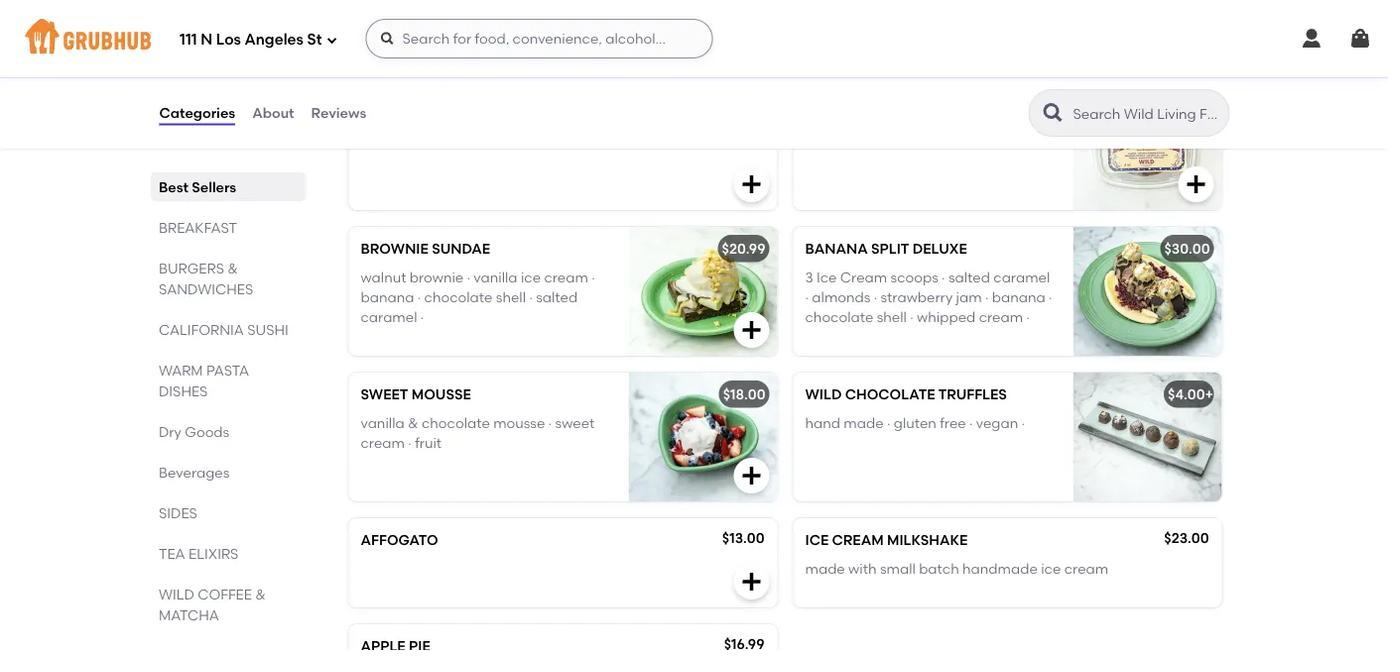 Task type: vqa. For each thing, say whether or not it's contained in the screenshot.
Seafood Pho
no



Task type: describe. For each thing, give the bounding box(es) containing it.
main navigation navigation
[[0, 0, 1388, 77]]

caramel inside 3 ice cream scoops · salted caramel · almonds · strawberry jam ·  banana · chocolate shell · whipped cream ·
[[993, 269, 1050, 286]]

wild for wild chocolate truffles
[[805, 387, 842, 404]]

hand
[[805, 415, 840, 432]]

pasta
[[206, 362, 249, 379]]

banana split deluxe
[[805, 241, 967, 258]]

moonpie image
[[1073, 82, 1222, 211]]

best sellers tab
[[158, 177, 297, 197]]

batch
[[919, 561, 959, 578]]

chocolate inside 3 ice cream scoops · salted caramel · almonds · strawberry jam ·  banana · chocolate shell · whipped cream ·
[[805, 310, 873, 326]]

sweet mousse image
[[629, 374, 777, 503]]

111 n los angeles st
[[180, 31, 322, 49]]

sellers
[[191, 179, 236, 195]]

free
[[940, 415, 966, 432]]

+
[[1205, 387, 1213, 404]]

& for burgers
[[227, 260, 238, 277]]

about button
[[251, 77, 295, 149]]

sides
[[158, 505, 197, 522]]

elixirs
[[188, 546, 238, 563]]

chocolate inside walnut brownie · vanilla ice cream · banana ·  chocolate shell · salted caramel ·
[[424, 289, 493, 306]]

sundae
[[432, 241, 490, 258]]

sweet
[[361, 387, 408, 404]]

walnut brownie · vanilla ice cream · banana ·  chocolate shell · salted caramel ·
[[361, 269, 595, 326]]

fruit
[[415, 435, 442, 452]]

1 horizontal spatial cream
[[832, 533, 884, 550]]

salted inside walnut brownie · vanilla ice cream · banana ·  chocolate shell · salted caramel ·
[[536, 289, 578, 306]]

deluxe
[[913, 241, 967, 258]]

beverages
[[158, 464, 229, 481]]

dry goods tab
[[158, 422, 297, 443]]

truffles
[[938, 387, 1007, 404]]

brownie sundae
[[361, 241, 490, 258]]

burgers & sandwiches tab
[[158, 258, 297, 300]]

$13.00 inside button
[[1168, 95, 1210, 112]]

banana inside 3 ice cream scoops · salted caramel · almonds · strawberry jam ·  banana · chocolate shell · whipped cream ·
[[992, 289, 1045, 306]]

3 ice cream scoops · salted caramel · almonds · strawberry jam ·  banana · chocolate shell · whipped cream ·
[[805, 269, 1052, 326]]

reviews button
[[310, 77, 367, 149]]

dry goods
[[158, 424, 229, 441]]

hand made · gluten free · vegan ·
[[805, 415, 1025, 432]]

beverages tab
[[158, 462, 297, 483]]

$18.00
[[723, 387, 765, 404]]

$4.00 +
[[1168, 387, 1213, 404]]

$23.00
[[1164, 531, 1209, 548]]

search icon image
[[1041, 101, 1065, 125]]

wild coffee & matcha
[[158, 586, 265, 624]]

cream
[[840, 269, 887, 286]]

scoops
[[891, 269, 938, 286]]

walnut
[[361, 269, 406, 286]]

warm
[[158, 362, 202, 379]]

coffee
[[197, 586, 251, 603]]

strawberry
[[881, 289, 953, 306]]

vanilla inside walnut brownie · vanilla ice cream · banana ·  chocolate shell · salted caramel ·
[[474, 269, 517, 286]]

1 svg image from the top
[[740, 173, 763, 197]]

banana inside walnut brownie · vanilla ice cream · banana ·  chocolate shell · salted caramel ·
[[361, 289, 414, 306]]

& for vanilla
[[408, 415, 418, 432]]

warm pasta dishes tab
[[158, 360, 297, 402]]

breakfast tab
[[158, 217, 297, 238]]

reviews
[[311, 105, 366, 121]]

milkshake
[[887, 533, 968, 550]]

& inside wild coffee & matcha
[[255, 586, 265, 603]]

cream inside walnut brownie · vanilla ice cream · banana ·  chocolate shell · salted caramel ·
[[544, 269, 588, 286]]

sushi
[[247, 321, 288, 338]]

split
[[871, 241, 909, 258]]

with
[[848, 561, 877, 578]]

burgers
[[158, 260, 224, 277]]

gluten
[[894, 415, 937, 432]]

best sellers
[[158, 179, 236, 195]]

angeles
[[245, 31, 304, 49]]

wild chocolate truffles image
[[1073, 374, 1222, 503]]

ice
[[805, 533, 829, 550]]

brownie sundae image
[[629, 228, 777, 357]]

svg image for banana split deluxe
[[740, 319, 763, 343]]



Task type: locate. For each thing, give the bounding box(es) containing it.
categories button
[[158, 77, 236, 149]]

$4.00
[[1168, 387, 1205, 404]]

ice right handmade
[[1041, 561, 1061, 578]]

cream right n'
[[439, 95, 491, 112]]

shell
[[496, 289, 526, 306], [877, 310, 907, 326]]

& right coffee on the bottom left
[[255, 586, 265, 603]]

2 vertical spatial chocolate
[[422, 415, 490, 432]]

ice
[[817, 269, 837, 286]]

0 vertical spatial salted
[[948, 269, 990, 286]]

berries n' cream
[[361, 95, 491, 112]]

0 vertical spatial &
[[227, 260, 238, 277]]

sandwiches
[[158, 281, 253, 298]]

cream inside vanilla & chocolate mousse · sweet cream · fruit
[[361, 435, 405, 452]]

1 horizontal spatial banana
[[992, 289, 1045, 306]]

1 vertical spatial shell
[[877, 310, 907, 326]]

0 horizontal spatial shell
[[496, 289, 526, 306]]

0 vertical spatial vanilla
[[474, 269, 517, 286]]

sides tab
[[158, 503, 297, 524]]

dishes
[[158, 383, 207, 400]]

chocolate inside vanilla & chocolate mousse · sweet cream · fruit
[[422, 415, 490, 432]]

breakfast
[[158, 219, 237, 236]]

& up fruit
[[408, 415, 418, 432]]

$30.00
[[1164, 241, 1210, 258]]

vegan
[[976, 415, 1018, 432]]

1 vertical spatial &
[[408, 415, 418, 432]]

0 vertical spatial wild
[[805, 387, 842, 404]]

made down ice
[[805, 561, 845, 578]]

1 vertical spatial made
[[805, 561, 845, 578]]

Search for food, convenience, alcohol... search field
[[366, 19, 713, 59]]

tea elixirs tab
[[158, 544, 297, 565]]

salted
[[948, 269, 990, 286], [536, 289, 578, 306]]

shell inside walnut brownie · vanilla ice cream · banana ·  chocolate shell · salted caramel ·
[[496, 289, 526, 306]]

1 vertical spatial cream
[[832, 533, 884, 550]]

best
[[158, 179, 188, 195]]

0 vertical spatial ice
[[521, 269, 541, 286]]

caramel inside walnut brownie · vanilla ice cream · banana ·  chocolate shell · salted caramel ·
[[361, 310, 417, 326]]

salted inside 3 ice cream scoops · salted caramel · almonds · strawberry jam ·  banana · chocolate shell · whipped cream ·
[[948, 269, 990, 286]]

ice cream milkshake
[[805, 533, 968, 550]]

1 vertical spatial caramel
[[361, 310, 417, 326]]

wild chocolate truffles
[[805, 387, 1007, 404]]

sweet mousse
[[361, 387, 471, 404]]

0 horizontal spatial vanilla
[[361, 415, 405, 432]]

n'
[[421, 95, 436, 112]]

about
[[252, 105, 294, 121]]

matcha
[[158, 607, 219, 624]]

1 horizontal spatial ice
[[1041, 561, 1061, 578]]

shell inside 3 ice cream scoops · salted caramel · almonds · strawberry jam ·  banana · chocolate shell · whipped cream ·
[[877, 310, 907, 326]]

1 horizontal spatial salted
[[948, 269, 990, 286]]

wild up matcha
[[158, 586, 194, 603]]

& inside vanilla & chocolate mousse · sweet cream · fruit
[[408, 415, 418, 432]]

Search Wild Living Foods search field
[[1071, 104, 1223, 123]]

1 horizontal spatial vanilla
[[474, 269, 517, 286]]

chocolate
[[845, 387, 935, 404]]

0 vertical spatial made
[[844, 415, 884, 432]]

1 horizontal spatial $13.00
[[1168, 95, 1210, 112]]

vanilla & chocolate mousse · sweet cream · fruit
[[361, 415, 595, 452]]

berries
[[361, 95, 418, 112]]

made with small batch handmade ice cream
[[805, 561, 1108, 578]]

caramel
[[993, 269, 1050, 286], [361, 310, 417, 326]]

california
[[158, 321, 243, 338]]

0 horizontal spatial $13.00
[[722, 531, 764, 548]]

burgers & sandwiches
[[158, 260, 253, 298]]

2 vertical spatial &
[[255, 586, 265, 603]]

vanilla
[[474, 269, 517, 286], [361, 415, 405, 432]]

svg image for ice cream milkshake
[[740, 571, 763, 595]]

0 horizontal spatial wild
[[158, 586, 194, 603]]

cream up with
[[832, 533, 884, 550]]

0 horizontal spatial salted
[[536, 289, 578, 306]]

cream
[[544, 269, 588, 286], [979, 310, 1023, 326], [361, 435, 405, 452], [1064, 561, 1108, 578]]

almonds
[[812, 289, 871, 306]]

tea
[[158, 546, 185, 563]]

1 vertical spatial wild
[[158, 586, 194, 603]]

wild up 'hand'
[[805, 387, 842, 404]]

ice right brownie
[[521, 269, 541, 286]]

cream
[[439, 95, 491, 112], [832, 533, 884, 550]]

wild for wild coffee & matcha
[[158, 586, 194, 603]]

chocolate down brownie
[[424, 289, 493, 306]]

0 horizontal spatial caramel
[[361, 310, 417, 326]]

mousse
[[412, 387, 471, 404]]

1 horizontal spatial &
[[255, 586, 265, 603]]

111
[[180, 31, 197, 49]]

vanilla down sundae
[[474, 269, 517, 286]]

tea elixirs
[[158, 546, 238, 563]]

0 vertical spatial chocolate
[[424, 289, 493, 306]]

0 vertical spatial cream
[[439, 95, 491, 112]]

goods
[[184, 424, 229, 441]]

made
[[844, 415, 884, 432], [805, 561, 845, 578]]

0 vertical spatial caramel
[[993, 269, 1050, 286]]

brownie
[[410, 269, 464, 286]]

$13.00
[[1168, 95, 1210, 112], [722, 531, 764, 548]]

mousse
[[493, 415, 545, 432]]

ice
[[521, 269, 541, 286], [1041, 561, 1061, 578]]

n
[[201, 31, 213, 49]]

4 svg image from the top
[[740, 571, 763, 595]]

wild inside wild coffee & matcha
[[158, 586, 194, 603]]

0 horizontal spatial ice
[[521, 269, 541, 286]]

3 svg image from the top
[[740, 465, 763, 489]]

2 horizontal spatial &
[[408, 415, 418, 432]]

0 vertical spatial shell
[[496, 289, 526, 306]]

chocolate
[[424, 289, 493, 306], [805, 310, 873, 326], [422, 415, 490, 432]]

handmade
[[962, 561, 1038, 578]]

2 svg image from the top
[[740, 319, 763, 343]]

california sushi
[[158, 321, 288, 338]]

warm pasta dishes
[[158, 362, 249, 400]]

brownie
[[361, 241, 428, 258]]

banana down "walnut" on the left
[[361, 289, 414, 306]]

& up sandwiches
[[227, 260, 238, 277]]

small
[[880, 561, 916, 578]]

1 vertical spatial ice
[[1041, 561, 1061, 578]]

svg image
[[1300, 27, 1324, 51], [1348, 27, 1372, 51], [379, 31, 395, 47], [326, 34, 338, 46], [1184, 173, 1208, 197]]

vanilla down sweet
[[361, 415, 405, 432]]

dry
[[158, 424, 181, 441]]

$15.00
[[722, 93, 764, 110]]

$13.00 button
[[793, 82, 1222, 211]]

$20.99
[[722, 241, 765, 258]]

wild coffee & matcha tab
[[158, 584, 297, 626]]

&
[[227, 260, 238, 277], [408, 415, 418, 432], [255, 586, 265, 603]]

·
[[467, 269, 470, 286], [592, 269, 595, 286], [942, 269, 945, 286], [417, 289, 421, 306], [529, 289, 533, 306], [805, 289, 809, 306], [874, 289, 877, 306], [985, 289, 989, 306], [1049, 289, 1052, 306], [421, 310, 424, 326], [910, 310, 914, 326], [1026, 310, 1030, 326], [548, 415, 552, 432], [887, 415, 890, 432], [969, 415, 973, 432], [1021, 415, 1025, 432], [408, 435, 412, 452]]

1 vertical spatial chocolate
[[805, 310, 873, 326]]

vanilla inside vanilla & chocolate mousse · sweet cream · fruit
[[361, 415, 405, 432]]

chocolate down almonds
[[805, 310, 873, 326]]

1 horizontal spatial shell
[[877, 310, 907, 326]]

made down 'chocolate'
[[844, 415, 884, 432]]

banana
[[805, 241, 868, 258]]

wild
[[805, 387, 842, 404], [158, 586, 194, 603]]

banana split deluxe image
[[1073, 228, 1222, 357]]

ice inside walnut brownie · vanilla ice cream · banana ·  chocolate shell · salted caramel ·
[[521, 269, 541, 286]]

categories
[[159, 105, 235, 121]]

svg image for wild chocolate truffles
[[740, 465, 763, 489]]

los
[[216, 31, 241, 49]]

0 horizontal spatial cream
[[439, 95, 491, 112]]

2 banana from the left
[[992, 289, 1045, 306]]

0 vertical spatial $13.00
[[1168, 95, 1210, 112]]

1 horizontal spatial wild
[[805, 387, 842, 404]]

svg image
[[740, 173, 763, 197], [740, 319, 763, 343], [740, 465, 763, 489], [740, 571, 763, 595]]

1 banana from the left
[[361, 289, 414, 306]]

& inside burgers & sandwiches
[[227, 260, 238, 277]]

whipped
[[917, 310, 976, 326]]

california sushi tab
[[158, 319, 297, 340]]

banana right jam
[[992, 289, 1045, 306]]

affogato
[[361, 533, 438, 550]]

banana
[[361, 289, 414, 306], [992, 289, 1045, 306]]

1 vertical spatial salted
[[536, 289, 578, 306]]

0 horizontal spatial banana
[[361, 289, 414, 306]]

1 horizontal spatial caramel
[[993, 269, 1050, 286]]

0 horizontal spatial &
[[227, 260, 238, 277]]

3
[[805, 269, 813, 286]]

chocolate down mousse on the bottom left of the page
[[422, 415, 490, 432]]

1 vertical spatial $13.00
[[722, 531, 764, 548]]

sweet
[[555, 415, 595, 432]]

1 vertical spatial vanilla
[[361, 415, 405, 432]]

jam
[[956, 289, 982, 306]]

cream inside 3 ice cream scoops · salted caramel · almonds · strawberry jam ·  banana · chocolate shell · whipped cream ·
[[979, 310, 1023, 326]]

st
[[307, 31, 322, 49]]



